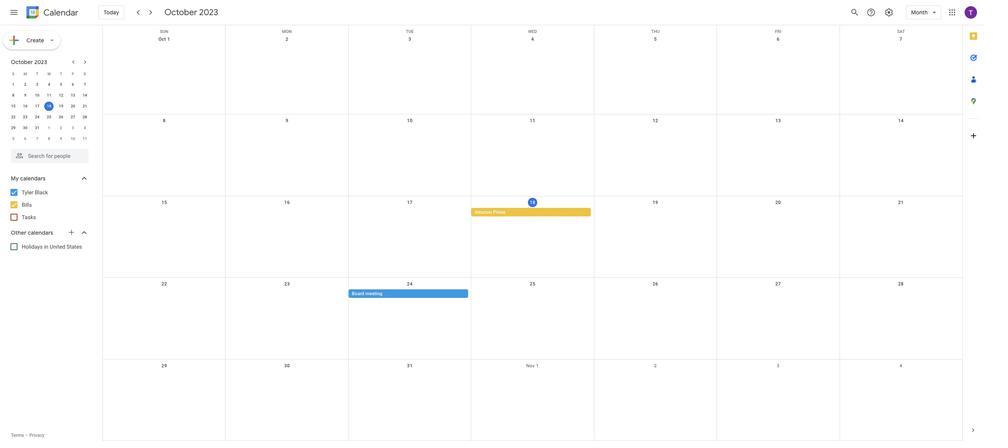 Task type: describe. For each thing, give the bounding box(es) containing it.
12 element
[[56, 91, 66, 100]]

11 inside row
[[83, 137, 87, 141]]

meeting
[[365, 291, 382, 297]]

board
[[352, 291, 364, 297]]

18, today element
[[44, 102, 54, 111]]

m
[[24, 72, 27, 76]]

25 element
[[44, 113, 54, 122]]

0 horizontal spatial 5
[[12, 137, 14, 141]]

8 for sun
[[163, 118, 166, 124]]

create button
[[3, 31, 61, 50]]

14 element
[[80, 91, 90, 100]]

row containing 5
[[7, 134, 91, 144]]

1 vertical spatial 15
[[162, 200, 167, 205]]

10 inside row
[[71, 137, 75, 141]]

row group containing 1
[[7, 79, 91, 144]]

bills
[[22, 202, 32, 208]]

november 8 element
[[44, 134, 54, 144]]

1 horizontal spatial 18
[[530, 200, 535, 205]]

30 element
[[21, 123, 30, 133]]

20 inside row group
[[71, 104, 75, 108]]

10 for october 2023
[[35, 93, 39, 97]]

13 for october 2023
[[71, 93, 75, 97]]

23 inside row group
[[23, 115, 27, 119]]

terms
[[11, 433, 24, 438]]

calendar heading
[[42, 7, 78, 18]]

22 inside "element"
[[11, 115, 16, 119]]

1 vertical spatial 26
[[653, 282, 658, 287]]

10 for sun
[[407, 118, 413, 124]]

my
[[11, 175, 19, 182]]

2 s from the left
[[84, 72, 86, 76]]

today
[[104, 9, 119, 16]]

nov 1
[[526, 363, 539, 369]]

28 element
[[80, 113, 90, 122]]

14 for sun
[[898, 118, 904, 124]]

wed
[[528, 29, 537, 34]]

sat
[[897, 29, 905, 34]]

1 vertical spatial 19
[[653, 200, 658, 205]]

1 vertical spatial 22
[[162, 282, 167, 287]]

states
[[67, 244, 82, 250]]

13 for sun
[[775, 118, 781, 124]]

4 inside november 4 element
[[84, 126, 86, 130]]

f
[[72, 72, 74, 76]]

november 5 element
[[9, 134, 18, 144]]

1 up 15 element
[[12, 82, 14, 87]]

18 cell
[[43, 101, 55, 112]]

board meeting button
[[348, 290, 468, 298]]

privacy
[[29, 433, 44, 438]]

29 for nov 1
[[162, 363, 167, 369]]

november 9 element
[[56, 134, 66, 144]]

15 inside october 2023 grid
[[11, 104, 16, 108]]

18 inside cell
[[47, 104, 51, 108]]

1 right nov
[[536, 363, 539, 369]]

0 horizontal spatial october 2023
[[11, 59, 47, 66]]

–
[[25, 433, 28, 438]]

15 element
[[9, 102, 18, 111]]

row containing oct 1
[[103, 33, 962, 115]]

31 element
[[33, 123, 42, 133]]

other
[[11, 229, 26, 236]]

calendars for my calendars
[[20, 175, 46, 182]]

6 for oct 1
[[777, 36, 780, 42]]

other calendars button
[[2, 227, 96, 239]]

27 element
[[68, 113, 78, 122]]

united
[[50, 244, 65, 250]]

29 element
[[9, 123, 18, 133]]

november 2 element
[[56, 123, 66, 133]]

27 inside grid
[[775, 282, 781, 287]]

prime
[[493, 210, 505, 215]]

november 10 element
[[68, 134, 78, 144]]

1 horizontal spatial 2023
[[199, 7, 218, 18]]

november 6 element
[[21, 134, 30, 144]]

1 horizontal spatial 25
[[530, 282, 535, 287]]

tasks
[[22, 214, 36, 221]]

november 7 element
[[33, 134, 42, 144]]

october 2023 grid
[[7, 68, 91, 144]]

oct 1
[[158, 36, 170, 42]]

board meeting
[[352, 291, 382, 297]]

9 for sun
[[286, 118, 288, 124]]

Search for people text field
[[16, 149, 84, 163]]

30 for nov 1
[[284, 363, 290, 369]]

27 inside row group
[[71, 115, 75, 119]]

10 element
[[33, 91, 42, 100]]

24 element
[[33, 113, 42, 122]]

2 vertical spatial 6
[[24, 137, 26, 141]]

add other calendars image
[[68, 229, 75, 236]]

1 horizontal spatial october
[[165, 7, 197, 18]]

21 element
[[80, 102, 90, 111]]

2 t from the left
[[60, 72, 62, 76]]

oct
[[158, 36, 166, 42]]

21 inside grid
[[898, 200, 904, 205]]

today button
[[99, 3, 124, 22]]



Task type: locate. For each thing, give the bounding box(es) containing it.
1 horizontal spatial 8
[[48, 137, 50, 141]]

1 vertical spatial 6
[[72, 82, 74, 87]]

1 horizontal spatial 10
[[71, 137, 75, 141]]

0 horizontal spatial 8
[[12, 93, 14, 97]]

20 element
[[68, 102, 78, 111]]

november 3 element
[[68, 123, 78, 133]]

20
[[71, 104, 75, 108], [775, 200, 781, 205]]

calendars up tyler black
[[20, 175, 46, 182]]

1 vertical spatial 30
[[284, 363, 290, 369]]

1 vertical spatial 9
[[286, 118, 288, 124]]

cell
[[103, 208, 226, 217], [348, 208, 471, 217], [594, 208, 717, 217], [103, 290, 226, 299], [226, 290, 348, 299], [471, 290, 594, 299], [594, 290, 717, 299]]

tyler
[[22, 189, 33, 196]]

2 horizontal spatial 6
[[777, 36, 780, 42]]

8 inside november 8 "element"
[[48, 137, 50, 141]]

2
[[286, 36, 288, 42], [24, 82, 26, 87], [60, 126, 62, 130], [654, 363, 657, 369]]

2 vertical spatial 5
[[12, 137, 14, 141]]

20 inside grid
[[775, 200, 781, 205]]

0 vertical spatial 11
[[47, 93, 51, 97]]

24 up board meeting 'button'
[[407, 282, 413, 287]]

sun
[[160, 29, 168, 34]]

6 for 1
[[72, 82, 74, 87]]

7 down 31 element
[[36, 137, 38, 141]]

6 down 30 "element"
[[24, 137, 26, 141]]

16 inside row group
[[23, 104, 27, 108]]

holidays in united states
[[22, 244, 82, 250]]

october 2023
[[165, 7, 218, 18], [11, 59, 47, 66]]

0 horizontal spatial 9
[[24, 93, 26, 97]]

11 inside grid
[[530, 118, 535, 124]]

terms – privacy
[[11, 433, 44, 438]]

0 vertical spatial 7
[[900, 36, 902, 42]]

5 down 29 element
[[12, 137, 14, 141]]

1 vertical spatial 5
[[60, 82, 62, 87]]

24 down 17 element
[[35, 115, 39, 119]]

25
[[47, 115, 51, 119], [530, 282, 535, 287]]

7 up 14 element
[[84, 82, 86, 87]]

12 for october 2023
[[59, 93, 63, 97]]

19 inside row group
[[59, 104, 63, 108]]

9
[[24, 93, 26, 97], [286, 118, 288, 124], [60, 137, 62, 141]]

0 vertical spatial 10
[[35, 93, 39, 97]]

row group
[[7, 79, 91, 144]]

1 vertical spatial 27
[[775, 282, 781, 287]]

amazon prime button
[[471, 208, 591, 217]]

1 horizontal spatial 21
[[898, 200, 904, 205]]

mon
[[282, 29, 292, 34]]

0 vertical spatial 24
[[35, 115, 39, 119]]

0 vertical spatial 21
[[83, 104, 87, 108]]

0 vertical spatial 16
[[23, 104, 27, 108]]

18 up amazon prime button
[[530, 200, 535, 205]]

24 inside grid
[[407, 282, 413, 287]]

month button
[[906, 3, 942, 22]]

october up sun
[[165, 7, 197, 18]]

amazon
[[475, 210, 492, 215]]

1 down '25' element
[[48, 126, 50, 130]]

1 vertical spatial 7
[[84, 82, 86, 87]]

1 vertical spatial 25
[[530, 282, 535, 287]]

0 horizontal spatial 13
[[71, 93, 75, 97]]

1 horizontal spatial t
[[60, 72, 62, 76]]

0 horizontal spatial 12
[[59, 93, 63, 97]]

10
[[35, 93, 39, 97], [407, 118, 413, 124], [71, 137, 75, 141]]

0 vertical spatial october 2023
[[165, 7, 218, 18]]

1 vertical spatial 12
[[653, 118, 658, 124]]

9 inside november 9 element
[[60, 137, 62, 141]]

1
[[167, 36, 170, 42], [12, 82, 14, 87], [48, 126, 50, 130], [536, 363, 539, 369]]

21 inside row group
[[83, 104, 87, 108]]

0 vertical spatial 17
[[35, 104, 39, 108]]

30 for 1
[[23, 126, 27, 130]]

1 t from the left
[[36, 72, 38, 76]]

nov
[[526, 363, 535, 369]]

1 vertical spatial 11
[[530, 118, 535, 124]]

1 vertical spatial calendars
[[28, 229, 53, 236]]

29 for 1
[[11, 126, 16, 130]]

1 horizontal spatial 26
[[653, 282, 658, 287]]

5 up '12' element
[[60, 82, 62, 87]]

grid containing oct 1
[[102, 25, 962, 441]]

7 down sat
[[900, 36, 902, 42]]

0 vertical spatial 5
[[654, 36, 657, 42]]

0 vertical spatial calendars
[[20, 175, 46, 182]]

1 vertical spatial 24
[[407, 282, 413, 287]]

6 down f
[[72, 82, 74, 87]]

1 horizontal spatial 19
[[653, 200, 658, 205]]

1 horizontal spatial 23
[[284, 282, 290, 287]]

26 element
[[56, 113, 66, 122]]

1 vertical spatial october 2023
[[11, 59, 47, 66]]

1 horizontal spatial 15
[[162, 200, 167, 205]]

31
[[35, 126, 39, 130], [407, 363, 413, 369]]

11 for sun
[[530, 118, 535, 124]]

holidays
[[22, 244, 43, 250]]

13 inside row group
[[71, 93, 75, 97]]

29
[[11, 126, 16, 130], [162, 363, 167, 369]]

28
[[83, 115, 87, 119], [898, 282, 904, 287]]

2023
[[199, 7, 218, 18], [34, 59, 47, 66]]

1 vertical spatial 16
[[284, 200, 290, 205]]

calendar
[[43, 7, 78, 18]]

1 vertical spatial 20
[[775, 200, 781, 205]]

13
[[71, 93, 75, 97], [775, 118, 781, 124]]

thu
[[651, 29, 660, 34]]

31 for 1
[[35, 126, 39, 130]]

2 vertical spatial 11
[[83, 137, 87, 141]]

0 vertical spatial 28
[[83, 115, 87, 119]]

18
[[47, 104, 51, 108], [530, 200, 535, 205]]

my calendars list
[[2, 186, 96, 224]]

calendars inside the other calendars dropdown button
[[28, 229, 53, 236]]

november 4 element
[[80, 123, 90, 133]]

14
[[83, 93, 87, 97], [898, 118, 904, 124]]

1 horizontal spatial 28
[[898, 282, 904, 287]]

october 2023 up sun
[[165, 7, 218, 18]]

w
[[47, 72, 51, 76]]

27
[[71, 115, 75, 119], [775, 282, 781, 287]]

17 element
[[33, 102, 42, 111]]

0 horizontal spatial 28
[[83, 115, 87, 119]]

7
[[900, 36, 902, 42], [84, 82, 86, 87], [36, 137, 38, 141]]

0 horizontal spatial 26
[[59, 115, 63, 119]]

0 horizontal spatial 15
[[11, 104, 16, 108]]

november 11 element
[[80, 134, 90, 144]]

5 for oct 1
[[654, 36, 657, 42]]

0 horizontal spatial 10
[[35, 93, 39, 97]]

14 for october 2023
[[83, 93, 87, 97]]

25 inside row group
[[47, 115, 51, 119]]

2 vertical spatial 8
[[48, 137, 50, 141]]

1 vertical spatial 31
[[407, 363, 413, 369]]

calendars inside my calendars dropdown button
[[20, 175, 46, 182]]

october
[[165, 7, 197, 18], [11, 59, 33, 66]]

9 for october 2023
[[24, 93, 26, 97]]

1 vertical spatial 21
[[898, 200, 904, 205]]

0 horizontal spatial 19
[[59, 104, 63, 108]]

23 element
[[21, 113, 30, 122]]

23
[[23, 115, 27, 119], [284, 282, 290, 287]]

1 horizontal spatial 20
[[775, 200, 781, 205]]

0 horizontal spatial 24
[[35, 115, 39, 119]]

1 horizontal spatial 6
[[72, 82, 74, 87]]

0 vertical spatial 2023
[[199, 7, 218, 18]]

row containing sun
[[103, 25, 962, 34]]

22
[[11, 115, 16, 119], [162, 282, 167, 287]]

13 inside grid
[[775, 118, 781, 124]]

1 horizontal spatial 30
[[284, 363, 290, 369]]

2 vertical spatial 9
[[60, 137, 62, 141]]

tue
[[406, 29, 414, 34]]

26
[[59, 115, 63, 119], [653, 282, 658, 287]]

28 inside row group
[[83, 115, 87, 119]]

amazon prime
[[475, 210, 505, 215]]

4
[[531, 36, 534, 42], [48, 82, 50, 87], [84, 126, 86, 130], [900, 363, 902, 369]]

2 horizontal spatial 7
[[900, 36, 902, 42]]

0 vertical spatial 20
[[71, 104, 75, 108]]

2 horizontal spatial 5
[[654, 36, 657, 42]]

0 horizontal spatial s
[[12, 72, 15, 76]]

22 element
[[9, 113, 18, 122]]

0 horizontal spatial 16
[[23, 104, 27, 108]]

s
[[12, 72, 15, 76], [84, 72, 86, 76]]

0 vertical spatial 22
[[11, 115, 16, 119]]

0 vertical spatial 25
[[47, 115, 51, 119]]

3
[[408, 36, 411, 42], [36, 82, 38, 87], [72, 126, 74, 130], [777, 363, 780, 369]]

11 for october 2023
[[47, 93, 51, 97]]

row
[[103, 25, 962, 34], [103, 33, 962, 115], [7, 68, 91, 79], [7, 79, 91, 90], [7, 90, 91, 101], [7, 101, 91, 112], [7, 112, 91, 123], [103, 115, 962, 196], [7, 123, 91, 134], [7, 134, 91, 144], [103, 196, 962, 278], [103, 278, 962, 360], [103, 360, 962, 441]]

1 vertical spatial 23
[[284, 282, 290, 287]]

1 vertical spatial 8
[[163, 118, 166, 124]]

0 horizontal spatial 6
[[24, 137, 26, 141]]

15
[[11, 104, 16, 108], [162, 200, 167, 205]]

other calendars
[[11, 229, 53, 236]]

6 down fri on the top right of page
[[777, 36, 780, 42]]

1 horizontal spatial 11
[[83, 137, 87, 141]]

t left f
[[60, 72, 62, 76]]

s right f
[[84, 72, 86, 76]]

5 for 1
[[60, 82, 62, 87]]

21
[[83, 104, 87, 108], [898, 200, 904, 205]]

my calendars
[[11, 175, 46, 182]]

29 inside row group
[[11, 126, 16, 130]]

1 horizontal spatial october 2023
[[165, 7, 218, 18]]

t left w
[[36, 72, 38, 76]]

0 horizontal spatial october
[[11, 59, 33, 66]]

18 down 11 element
[[47, 104, 51, 108]]

in
[[44, 244, 48, 250]]

settings menu image
[[885, 8, 894, 17]]

13 element
[[68, 91, 78, 100]]

11 element
[[44, 91, 54, 100]]

create
[[26, 37, 44, 44]]

1 vertical spatial 14
[[898, 118, 904, 124]]

grid
[[102, 25, 962, 441]]

0 horizontal spatial 22
[[11, 115, 16, 119]]

30
[[23, 126, 27, 130], [284, 363, 290, 369]]

12
[[59, 93, 63, 97], [653, 118, 658, 124]]

october up m
[[11, 59, 33, 66]]

17 inside row group
[[35, 104, 39, 108]]

26 inside october 2023 grid
[[59, 115, 63, 119]]

8
[[12, 93, 14, 97], [163, 118, 166, 124], [48, 137, 50, 141]]

7 for oct 1
[[900, 36, 902, 42]]

0 horizontal spatial 29
[[11, 126, 16, 130]]

1 horizontal spatial 29
[[162, 363, 167, 369]]

31 for nov 1
[[407, 363, 413, 369]]

1 vertical spatial 28
[[898, 282, 904, 287]]

0 horizontal spatial 2023
[[34, 59, 47, 66]]

calendars up in
[[28, 229, 53, 236]]

october 2023 up m
[[11, 59, 47, 66]]

1 s from the left
[[12, 72, 15, 76]]

12 inside '12' element
[[59, 93, 63, 97]]

2 horizontal spatial 10
[[407, 118, 413, 124]]

16 element
[[21, 102, 30, 111]]

8 for october 2023
[[12, 93, 14, 97]]

12 for sun
[[653, 118, 658, 124]]

0 horizontal spatial 27
[[71, 115, 75, 119]]

5 down the thu
[[654, 36, 657, 42]]

t
[[36, 72, 38, 76], [60, 72, 62, 76]]

7 for 1
[[84, 82, 86, 87]]

0 vertical spatial 13
[[71, 93, 75, 97]]

s left m
[[12, 72, 15, 76]]

main drawer image
[[9, 8, 19, 17]]

None search field
[[0, 146, 96, 163]]

tyler black
[[22, 189, 48, 196]]

0 vertical spatial 8
[[12, 93, 14, 97]]

1 horizontal spatial 5
[[60, 82, 62, 87]]

november 1 element
[[44, 123, 54, 133]]

1 horizontal spatial 16
[[284, 200, 290, 205]]

6
[[777, 36, 780, 42], [72, 82, 74, 87], [24, 137, 26, 141]]

24 inside row group
[[35, 115, 39, 119]]

0 horizontal spatial 30
[[23, 126, 27, 130]]

calendars for other calendars
[[28, 229, 53, 236]]

1 vertical spatial 17
[[407, 200, 413, 205]]

24
[[35, 115, 39, 119], [407, 282, 413, 287]]

11
[[47, 93, 51, 97], [530, 118, 535, 124], [83, 137, 87, 141]]

fri
[[775, 29, 781, 34]]

0 horizontal spatial t
[[36, 72, 38, 76]]

my calendars button
[[2, 172, 96, 185]]

privacy link
[[29, 433, 44, 438]]

19 element
[[56, 102, 66, 111]]

2 horizontal spatial 11
[[530, 118, 535, 124]]

1 vertical spatial 18
[[530, 200, 535, 205]]

black
[[35, 189, 48, 196]]

calendars
[[20, 175, 46, 182], [28, 229, 53, 236]]

calendar element
[[25, 5, 78, 22]]

14 inside row group
[[83, 93, 87, 97]]

30 inside 30 "element"
[[23, 126, 27, 130]]

tab list
[[963, 25, 984, 420]]

5
[[654, 36, 657, 42], [60, 82, 62, 87], [12, 137, 14, 141]]

0 horizontal spatial 17
[[35, 104, 39, 108]]

17
[[35, 104, 39, 108], [407, 200, 413, 205]]

2 vertical spatial 7
[[36, 137, 38, 141]]

0 vertical spatial october
[[165, 7, 197, 18]]

month
[[911, 9, 928, 16]]

0 vertical spatial 19
[[59, 104, 63, 108]]

0 vertical spatial 18
[[47, 104, 51, 108]]

16
[[23, 104, 27, 108], [284, 200, 290, 205]]

19
[[59, 104, 63, 108], [653, 200, 658, 205]]

terms link
[[11, 433, 24, 438]]

31 inside 31 element
[[35, 126, 39, 130]]

1 right oct
[[167, 36, 170, 42]]

row containing s
[[7, 68, 91, 79]]

0 vertical spatial 15
[[11, 104, 16, 108]]

row containing 1
[[7, 79, 91, 90]]

0 vertical spatial 30
[[23, 126, 27, 130]]

0 vertical spatial 26
[[59, 115, 63, 119]]

1 vertical spatial 2023
[[34, 59, 47, 66]]

0 vertical spatial 9
[[24, 93, 26, 97]]



Task type: vqa. For each thing, say whether or not it's contained in the screenshot.
April 7 element
no



